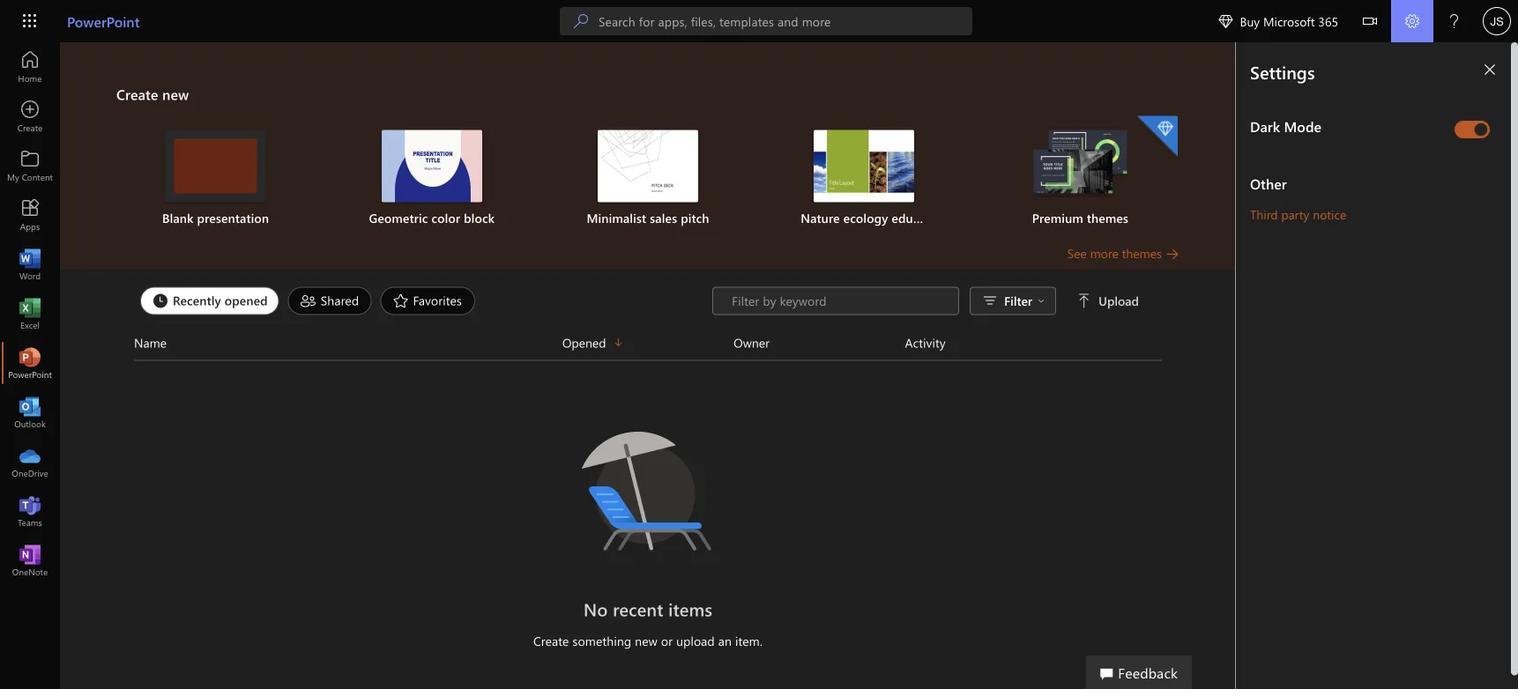 Task type: vqa. For each thing, say whether or not it's contained in the screenshot.
banner
no



Task type: describe. For each thing, give the bounding box(es) containing it.
 button
[[1349, 0, 1391, 45]]

dark
[[1250, 116, 1280, 135]]

upload
[[676, 633, 715, 649]]

shared element
[[288, 287, 372, 315]]

microsoft
[[1263, 13, 1315, 29]]

third party notice
[[1250, 206, 1346, 222]]

name
[[134, 335, 167, 351]]

row containing name
[[134, 333, 1162, 361]]

opened
[[225, 292, 268, 309]]

premium
[[1032, 210, 1083, 226]]

color
[[431, 210, 460, 226]]

create for create something new or upload an item.
[[533, 633, 569, 649]]

js
[[1490, 14, 1504, 28]]

see
[[1067, 245, 1087, 261]]

create for create new
[[116, 85, 158, 104]]

minimalist
[[587, 210, 646, 226]]

see more themes
[[1067, 245, 1162, 261]]

recently opened
[[173, 292, 268, 309]]

blank presentation element
[[118, 130, 313, 227]]

opened
[[562, 335, 606, 351]]

my content image
[[21, 157, 39, 175]]

filter
[[1004, 293, 1032, 309]]

items
[[668, 598, 712, 621]]

 buy microsoft 365
[[1219, 13, 1338, 29]]

recently
[[173, 292, 221, 309]]

geometric color block image
[[382, 130, 482, 202]]

dark mode
[[1250, 116, 1322, 135]]

0 vertical spatial themes
[[1087, 210, 1129, 226]]

sales
[[650, 210, 677, 226]]

third
[[1250, 206, 1278, 222]]

premium themes
[[1032, 210, 1129, 226]]

favorites element
[[380, 287, 475, 315]]

upload
[[1099, 293, 1139, 309]]

shared
[[321, 292, 359, 309]]

new inside status
[[635, 633, 658, 649]]


[[1219, 14, 1233, 28]]

minimalist sales pitch
[[587, 210, 709, 226]]

 upload
[[1077, 293, 1139, 309]]

minimalist sales pitch image
[[598, 130, 698, 202]]

feedback button
[[1086, 656, 1192, 689]]

recent
[[613, 598, 663, 621]]

blank
[[162, 210, 194, 226]]

recently opened tab
[[136, 287, 284, 315]]

no recent items status
[[391, 597, 905, 622]]

dark mode element
[[1250, 116, 1448, 136]]

status containing filter
[[712, 287, 1143, 315]]

or
[[661, 633, 673, 649]]

party
[[1281, 206, 1310, 222]]

block
[[464, 210, 495, 226]]

settings
[[1250, 60, 1315, 83]]

feedback
[[1118, 663, 1178, 682]]

geometric
[[369, 210, 428, 226]]

third party notice link
[[1250, 206, 1346, 222]]

recently opened element
[[140, 287, 279, 315]]

buy
[[1240, 13, 1260, 29]]

word image
[[21, 256, 39, 273]]

shared tab
[[284, 287, 376, 315]]

nature ecology education photo presentation element
[[767, 130, 962, 227]]

favorites
[[413, 292, 462, 309]]

activity
[[905, 335, 946, 351]]

create something new or upload an item.
[[533, 633, 763, 649]]

other
[[1250, 174, 1287, 193]]

powerpoint banner
[[0, 0, 1518, 45]]



Task type: locate. For each thing, give the bounding box(es) containing it.
see more themes button
[[1067, 245, 1180, 262]]

an
[[718, 633, 732, 649]]

name button
[[134, 333, 562, 353]]

onenote image
[[21, 552, 39, 570]]

365
[[1318, 13, 1338, 29]]

themes
[[1087, 210, 1129, 226], [1122, 245, 1162, 261]]

0 vertical spatial create
[[116, 85, 158, 104]]

filter 
[[1004, 293, 1045, 309]]

js button
[[1476, 0, 1518, 42]]

premium themes image
[[1030, 130, 1131, 201]]

create new
[[116, 85, 189, 104]]

owner
[[734, 335, 770, 351]]

notice
[[1313, 206, 1346, 222]]

settings region
[[1183, 42, 1518, 689], [1236, 42, 1518, 689]]

favorites tab
[[376, 287, 480, 315]]

powerpoint
[[67, 11, 140, 30]]

powerpoint image
[[21, 354, 39, 372]]

themes inside 'button'
[[1122, 245, 1162, 261]]

nature ecology education photo presentation image
[[814, 130, 914, 202]]


[[1038, 298, 1045, 305]]

2 settings region from the left
[[1236, 42, 1518, 689]]

opened button
[[562, 333, 734, 353]]

owner button
[[734, 333, 905, 353]]

create something new or upload an item. status
[[391, 633, 905, 650]]

outlook image
[[21, 404, 39, 421]]

1 horizontal spatial new
[[635, 633, 658, 649]]


[[1077, 294, 1092, 308]]

themes up more
[[1087, 210, 1129, 226]]

create down 'powerpoint'
[[116, 85, 158, 104]]

activity, column 4 of 4 column header
[[905, 333, 1162, 353]]

home image
[[21, 58, 39, 76]]

themes right more
[[1122, 245, 1162, 261]]

row
[[134, 333, 1162, 361]]

0 horizontal spatial create
[[116, 85, 158, 104]]

create image
[[21, 108, 39, 125]]


[[1363, 14, 1377, 28]]

geometric color block
[[369, 210, 495, 226]]

item.
[[735, 633, 763, 649]]

no recent items
[[584, 598, 712, 621]]

status
[[712, 287, 1143, 315]]

navigation
[[0, 42, 60, 585]]

Filter by keyword text field
[[730, 292, 950, 310]]

create left something
[[533, 633, 569, 649]]

1 vertical spatial themes
[[1122, 245, 1162, 261]]

blank presentation
[[162, 210, 269, 226]]

geometric color block element
[[334, 130, 529, 227]]

premium themes element
[[983, 116, 1178, 227]]

1 horizontal spatial create
[[533, 633, 569, 649]]

other element
[[1250, 174, 1497, 193]]

0 horizontal spatial new
[[162, 85, 189, 104]]

onedrive image
[[21, 453, 39, 471]]

Search box. Suggestions appear as you type. search field
[[599, 7, 972, 35]]

1 vertical spatial new
[[635, 633, 658, 649]]

presentation
[[197, 210, 269, 226]]

None search field
[[560, 7, 972, 35]]

tab list
[[136, 287, 712, 315]]

1 settings region from the left
[[1183, 42, 1518, 689]]

premium templates diamond image
[[1137, 116, 1178, 156]]

pitch
[[681, 210, 709, 226]]

mode
[[1284, 116, 1322, 135]]

create inside status
[[533, 633, 569, 649]]

no
[[584, 598, 608, 621]]

new
[[162, 85, 189, 104], [635, 633, 658, 649]]

empty state icon image
[[569, 410, 727, 569]]

1 vertical spatial create
[[533, 633, 569, 649]]

0 vertical spatial new
[[162, 85, 189, 104]]

teams image
[[21, 503, 39, 520]]

apps image
[[21, 206, 39, 224]]

more
[[1090, 245, 1119, 261]]

create
[[116, 85, 158, 104], [533, 633, 569, 649]]

minimalist sales pitch element
[[550, 130, 745, 227]]

something
[[573, 633, 631, 649]]

tab list containing recently opened
[[136, 287, 712, 315]]

excel image
[[21, 305, 39, 323]]



